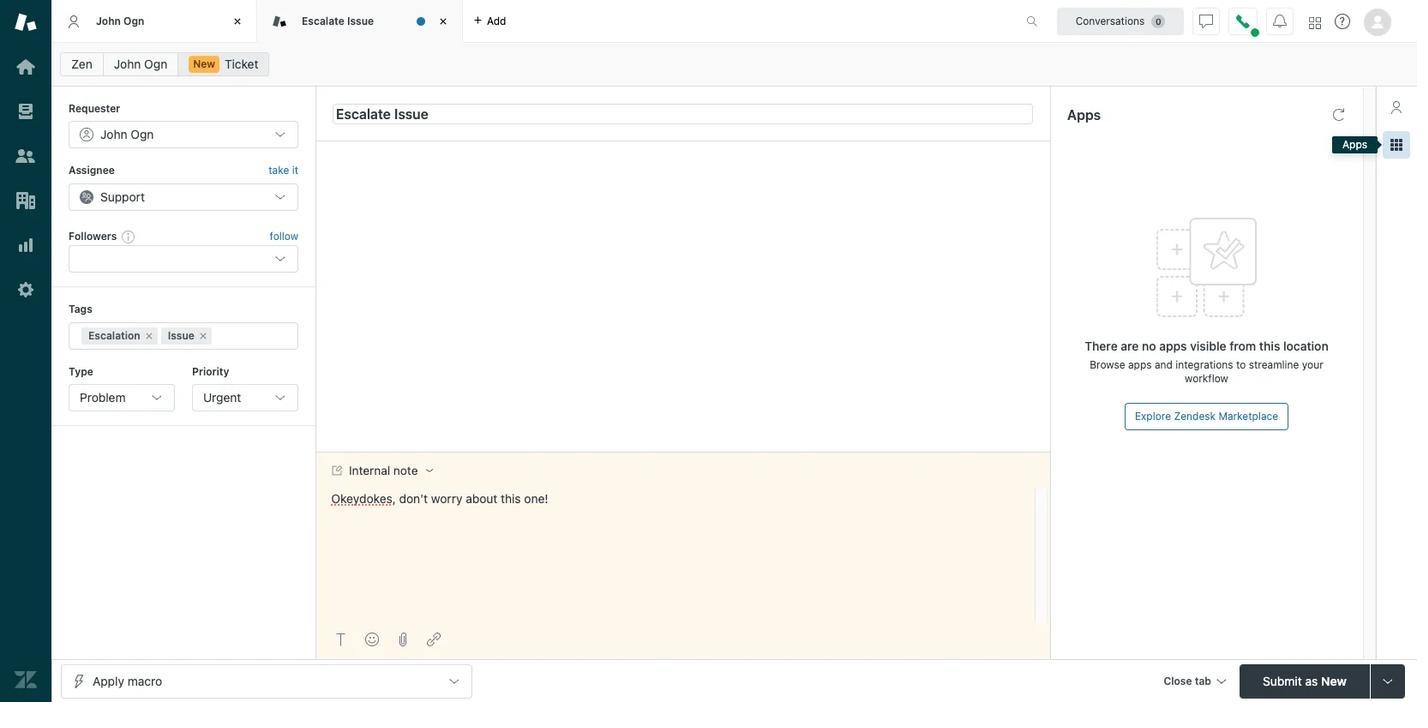 Task type: locate. For each thing, give the bounding box(es) containing it.
minimize composer image
[[676, 445, 690, 459]]

internal note
[[349, 464, 418, 478]]

new
[[193, 57, 215, 70], [1321, 674, 1347, 688]]

1 horizontal spatial this
[[1260, 339, 1281, 353]]

0 horizontal spatial issue
[[168, 329, 195, 342]]

requester
[[69, 102, 120, 115]]

browse
[[1090, 358, 1126, 371]]

john ogn inside requester element
[[100, 127, 154, 142]]

2 close image from the left
[[435, 13, 452, 30]]

john for requester element at the top left of page
[[100, 127, 127, 142]]

Internal note composer text field
[[324, 489, 1030, 525]]

escalate issue tab
[[257, 0, 463, 43]]

new left ticket
[[193, 57, 215, 70]]

john ogn
[[96, 14, 144, 27], [114, 57, 167, 71], [100, 127, 154, 142]]

remove image right escalation
[[144, 331, 154, 341]]

1 remove image from the left
[[144, 331, 154, 341]]

apply macro
[[93, 674, 162, 688]]

escalate
[[302, 14, 345, 27]]

john
[[96, 14, 121, 27], [114, 57, 141, 71], [100, 127, 127, 142]]

okeydokes,
[[331, 492, 396, 506]]

submit
[[1263, 674, 1302, 688]]

explore
[[1135, 410, 1171, 423]]

this inside there are no apps visible from this location browse apps and integrations to streamline your workflow
[[1260, 339, 1281, 353]]

john up the zen link
[[96, 14, 121, 27]]

0 vertical spatial new
[[193, 57, 215, 70]]

location
[[1284, 339, 1329, 353]]

add link (cmd k) image
[[427, 633, 441, 647]]

requester element
[[69, 121, 298, 149]]

john ogn down requester
[[100, 127, 154, 142]]

add button
[[463, 0, 517, 42]]

marketplace
[[1219, 410, 1279, 423]]

1 vertical spatial apps
[[1129, 358, 1152, 371]]

worry
[[431, 492, 463, 506]]

1 horizontal spatial issue
[[347, 14, 374, 27]]

0 vertical spatial john ogn
[[96, 14, 144, 27]]

john inside requester element
[[100, 127, 127, 142]]

conversations
[[1076, 14, 1145, 27]]

issue right escalate
[[347, 14, 374, 27]]

assignee
[[69, 164, 115, 177]]

1 horizontal spatial new
[[1321, 674, 1347, 688]]

close tab button
[[1156, 664, 1233, 701]]

explore zendesk marketplace
[[1135, 410, 1279, 423]]

problem button
[[69, 384, 175, 412]]

0 horizontal spatial this
[[501, 492, 521, 506]]

1 vertical spatial apps
[[1343, 138, 1368, 151]]

2 vertical spatial john ogn
[[100, 127, 154, 142]]

issue inside tab
[[347, 14, 374, 27]]

notifications image
[[1273, 14, 1287, 28]]

one!
[[524, 492, 548, 506]]

are
[[1121, 339, 1139, 353]]

new inside secondary element
[[193, 57, 215, 70]]

1 vertical spatial ogn
[[144, 57, 167, 71]]

1 vertical spatial john
[[114, 57, 141, 71]]

john ogn up john ogn link at the left top of page
[[96, 14, 144, 27]]

john inside tab
[[96, 14, 121, 27]]

from
[[1230, 339, 1257, 353]]

ogn up support
[[131, 127, 154, 142]]

0 vertical spatial apps
[[1068, 107, 1101, 123]]

0 vertical spatial john
[[96, 14, 121, 27]]

1 horizontal spatial apps
[[1160, 339, 1187, 353]]

close image inside escalate issue tab
[[435, 13, 452, 30]]

0 vertical spatial apps
[[1160, 339, 1187, 353]]

apps up and
[[1160, 339, 1187, 353]]

john ogn down john ogn tab
[[114, 57, 167, 71]]

john down requester
[[100, 127, 127, 142]]

this left one!
[[501, 492, 521, 506]]

get help image
[[1335, 14, 1351, 29]]

take it button
[[269, 162, 298, 180]]

1 horizontal spatial remove image
[[198, 331, 208, 341]]

zendesk image
[[15, 669, 37, 691]]

1 vertical spatial new
[[1321, 674, 1347, 688]]

0 vertical spatial ogn
[[124, 14, 144, 27]]

1 vertical spatial this
[[501, 492, 521, 506]]

1 vertical spatial issue
[[168, 329, 195, 342]]

close image up ticket
[[229, 13, 246, 30]]

tab
[[1195, 674, 1212, 687]]

your
[[1302, 358, 1324, 371]]

priority
[[192, 365, 229, 378]]

urgent button
[[192, 384, 298, 412]]

don't
[[399, 492, 428, 506]]

0 horizontal spatial remove image
[[144, 331, 154, 341]]

0 horizontal spatial close image
[[229, 13, 246, 30]]

Subject field
[[333, 103, 1033, 124]]

0 vertical spatial this
[[1260, 339, 1281, 353]]

followers
[[69, 230, 117, 242]]

new right as
[[1321, 674, 1347, 688]]

close tab
[[1164, 674, 1212, 687]]

john right zen
[[114, 57, 141, 71]]

2 remove image from the left
[[198, 331, 208, 341]]

ogn
[[124, 14, 144, 27], [144, 57, 167, 71], [131, 127, 154, 142]]

issue
[[347, 14, 374, 27], [168, 329, 195, 342]]

ogn up john ogn link at the left top of page
[[124, 14, 144, 27]]

1 horizontal spatial apps
[[1343, 138, 1368, 151]]

macro
[[128, 674, 162, 688]]

john inside secondary element
[[114, 57, 141, 71]]

views image
[[15, 100, 37, 123]]

secondary element
[[51, 47, 1418, 81]]

take it
[[269, 164, 298, 177]]

and
[[1155, 358, 1173, 371]]

remove image up priority
[[198, 331, 208, 341]]

2 vertical spatial ogn
[[131, 127, 154, 142]]

0 vertical spatial issue
[[347, 14, 374, 27]]

issue up priority
[[168, 329, 195, 342]]

close image
[[229, 13, 246, 30], [435, 13, 452, 30]]

apps
[[1068, 107, 1101, 123], [1343, 138, 1368, 151]]

to
[[1237, 358, 1246, 371]]

admin image
[[15, 279, 37, 301]]

ogn down john ogn tab
[[144, 57, 167, 71]]

close image left 'add' popup button
[[435, 13, 452, 30]]

customer context image
[[1390, 100, 1404, 114]]

ogn inside tab
[[124, 14, 144, 27]]

ogn inside requester element
[[131, 127, 154, 142]]

1 horizontal spatial close image
[[435, 13, 452, 30]]

zendesk support image
[[15, 11, 37, 33]]

2 vertical spatial john
[[100, 127, 127, 142]]

0 horizontal spatial new
[[193, 57, 215, 70]]

john ogn inside tab
[[96, 14, 144, 27]]

apps down no
[[1129, 358, 1152, 371]]

apps
[[1160, 339, 1187, 353], [1129, 358, 1152, 371]]

organizations image
[[15, 190, 37, 212]]

1 vertical spatial john ogn
[[114, 57, 167, 71]]

apps image
[[1390, 138, 1404, 152]]

remove image
[[144, 331, 154, 341], [198, 331, 208, 341]]

this up streamline
[[1260, 339, 1281, 353]]

this
[[1260, 339, 1281, 353], [501, 492, 521, 506]]

1 close image from the left
[[229, 13, 246, 30]]



Task type: describe. For each thing, give the bounding box(es) containing it.
insert emojis image
[[365, 633, 379, 647]]

0 horizontal spatial apps
[[1129, 358, 1152, 371]]

this inside internal note composer text field
[[501, 492, 521, 506]]

ogn for requester element at the top left of page
[[131, 127, 154, 142]]

note
[[394, 464, 418, 478]]

john ogn for john ogn tab
[[96, 14, 144, 27]]

no
[[1142, 339, 1156, 353]]

zendesk products image
[[1309, 17, 1321, 29]]

john for john ogn tab
[[96, 14, 121, 27]]

customers image
[[15, 145, 37, 167]]

0 horizontal spatial apps
[[1068, 107, 1101, 123]]

get started image
[[15, 56, 37, 78]]

conversations button
[[1057, 7, 1184, 35]]

escalation
[[88, 329, 140, 342]]

zen link
[[60, 52, 104, 76]]

internal
[[349, 464, 390, 478]]

explore zendesk marketplace button
[[1125, 403, 1289, 430]]

john ogn tab
[[51, 0, 257, 43]]

remove image for escalation
[[144, 331, 154, 341]]

followers element
[[69, 245, 298, 273]]

apps tooltip
[[1333, 136, 1378, 154]]

ogn for john ogn tab
[[124, 14, 144, 27]]

apply
[[93, 674, 124, 688]]

main element
[[0, 0, 51, 702]]

ogn inside secondary element
[[144, 57, 167, 71]]

streamline
[[1249, 358, 1300, 371]]

there are no apps visible from this location browse apps and integrations to streamline your workflow
[[1085, 339, 1329, 385]]

escalate issue
[[302, 14, 374, 27]]

info on adding followers image
[[122, 230, 136, 244]]

tabs tab list
[[51, 0, 1008, 43]]

follow button
[[270, 229, 298, 244]]

type
[[69, 365, 93, 378]]

button displays agent's chat status as invisible. image
[[1200, 14, 1213, 28]]

about
[[466, 492, 498, 506]]

zendesk
[[1174, 410, 1216, 423]]

add
[[487, 14, 506, 27]]

tags
[[69, 303, 92, 316]]

follow
[[270, 230, 298, 243]]

assignee element
[[69, 183, 298, 211]]

apps inside tooltip
[[1343, 138, 1368, 151]]

problem
[[80, 390, 126, 405]]

displays possible ticket submission types image
[[1382, 674, 1395, 688]]

as
[[1306, 674, 1318, 688]]

john ogn for requester element at the top left of page
[[100, 127, 154, 142]]

internal note button
[[316, 453, 447, 489]]

support
[[100, 189, 145, 204]]

john ogn inside secondary element
[[114, 57, 167, 71]]

urgent
[[203, 390, 241, 405]]

close image inside john ogn tab
[[229, 13, 246, 30]]

format text image
[[334, 633, 348, 647]]

ticket
[[225, 57, 259, 71]]

there
[[1085, 339, 1118, 353]]

workflow
[[1185, 372, 1229, 385]]

close
[[1164, 674, 1192, 687]]

take
[[269, 164, 289, 177]]

submit as new
[[1263, 674, 1347, 688]]

remove image for issue
[[198, 331, 208, 341]]

integrations
[[1176, 358, 1234, 371]]

add attachment image
[[396, 633, 410, 647]]

john ogn link
[[103, 52, 179, 76]]

okeydokes, don't worry about this one!
[[331, 492, 548, 506]]

reporting image
[[15, 234, 37, 256]]

zen
[[71, 57, 92, 71]]

it
[[292, 164, 298, 177]]

visible
[[1190, 339, 1227, 353]]



Task type: vqa. For each thing, say whether or not it's contained in the screenshot.
HST
no



